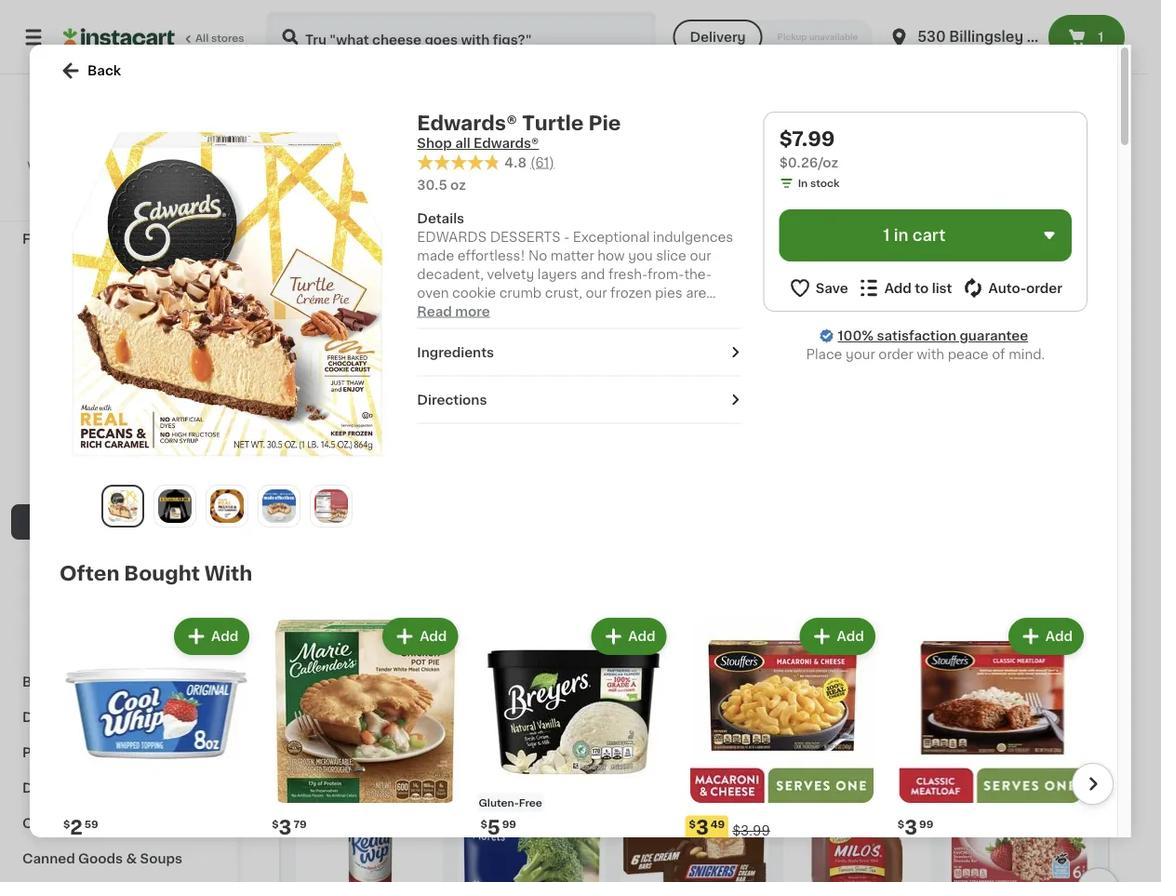 Task type: locate. For each thing, give the bounding box(es) containing it.
99 inside $ 5 99
[[502, 819, 516, 829]]

36 oz right stores
[[279, 40, 308, 50]]

1 horizontal spatial sponsored badge image
[[787, 342, 843, 353]]

stock right in
[[810, 178, 840, 188]]

2 left x
[[617, 40, 624, 50]]

1 horizontal spatial guarantee
[[960, 329, 1028, 342]]

& inside "link"
[[98, 782, 109, 795]]

1 horizontal spatial meat
[[81, 480, 114, 493]]

ice cream & popsicles
[[33, 303, 181, 316]]

product group containing ★★★★★
[[448, 373, 603, 647]]

1 horizontal spatial pie
[[872, 275, 892, 288]]

frozen inside frozen broths & juice concentrate
[[33, 586, 77, 599]]

2 horizontal spatial pie
[[1016, 275, 1036, 288]]

$ inside $ 9 99
[[283, 232, 290, 242]]

pie right apple
[[872, 275, 892, 288]]

callender's inside marie callender's pumpkin pie frozen dessert
[[996, 256, 1069, 269]]

frozen down frozen vegetables
[[33, 445, 77, 458]]

99 for 3
[[919, 819, 934, 829]]

$ for $ 3 49
[[689, 819, 696, 829]]

dairy & eggs
[[22, 91, 109, 104]]

1 for 1 in cart
[[883, 227, 890, 243]]

2 horizontal spatial 3
[[904, 818, 917, 837]]

2 horizontal spatial 36 oz
[[956, 329, 984, 339]]

0 horizontal spatial snacks
[[22, 197, 71, 210]]

frozen up concentrate
[[33, 586, 77, 599]]

dutch
[[787, 275, 827, 288]]

snacks down ice cream & popsicles
[[81, 339, 128, 352]]

1 horizontal spatial 1
[[1098, 31, 1104, 44]]

79 inside $ 3 79
[[293, 819, 307, 829]]

99 for 9
[[305, 232, 319, 242]]

100% satisfaction guarantee up place your order with peace of mind.
[[838, 329, 1028, 342]]

1 vertical spatial 79
[[293, 819, 307, 829]]

sponsored badge image for marie callender's dutch apple pie frozen dessert
[[787, 342, 843, 353]]

1 marie from the left
[[787, 256, 823, 269]]

2 dessert from the left
[[956, 293, 1008, 306]]

1 vertical spatial guarantee
[[960, 329, 1028, 342]]

& left pasta
[[98, 782, 109, 795]]

back
[[87, 64, 121, 77]]

0 vertical spatial satisfaction
[[78, 194, 141, 204]]

99 inside $ 3 99
[[919, 819, 934, 829]]

0 vertical spatial 100%
[[48, 194, 76, 204]]

& right cream
[[104, 303, 114, 316]]

satisfaction down instacart.
[[78, 194, 141, 204]]

1 vertical spatial seafood
[[131, 480, 186, 493]]

white
[[617, 275, 655, 288]]

1 vertical spatial snacks
[[81, 339, 128, 352]]

1 vertical spatial 5
[[487, 818, 500, 837]]

item carousel region
[[60, 607, 1114, 882], [296, 749, 1119, 882]]

all
[[195, 33, 209, 43]]

0 vertical spatial 100% satisfaction guarantee
[[48, 194, 197, 204]]

0 vertical spatial 2
[[617, 40, 624, 50]]

frozen vegetables link
[[11, 398, 226, 434]]

order
[[1026, 281, 1063, 294], [879, 348, 914, 361]]

2 horizontal spatial 36
[[956, 329, 969, 339]]

callender's up apple
[[827, 256, 900, 269]]

product group containing marie callender's pumpkin pie frozen dessert
[[956, 67, 1110, 358]]

0 vertical spatial guarantee
[[143, 194, 197, 204]]

0 vertical spatial 1
[[1098, 31, 1104, 44]]

36 oz for (690)
[[279, 40, 308, 50]]

(114)
[[686, 25, 710, 35]]

frozen up ice
[[33, 268, 77, 281]]

cream
[[57, 303, 100, 316]]

chocolate down jerry's
[[501, 275, 569, 288]]

& left meals
[[125, 268, 135, 281]]

oz right the 26
[[464, 634, 476, 644]]

dairy & eggs link
[[11, 80, 226, 115]]

ice
[[33, 303, 54, 316]]

more
[[455, 305, 490, 318]]

marie inside marie callender's pumpkin pie frozen dessert
[[956, 256, 992, 269]]

in right 'many'
[[668, 634, 678, 644]]

pricing
[[55, 160, 92, 171]]

99 inside $ 9 99
[[305, 232, 319, 242]]

in right pineapple
[[734, 256, 745, 269]]

dough right jerry's
[[539, 256, 583, 269]]

beverages link
[[11, 115, 226, 151]]

3 3 from the left
[[904, 818, 917, 837]]

1 horizontal spatial 3
[[696, 818, 709, 837]]

1 chocolate from the left
[[501, 275, 569, 288]]

1 right road
[[1098, 31, 1104, 44]]

frozen broths & juice concentrate link
[[11, 575, 226, 629]]

dessert down dutch
[[787, 293, 839, 306]]

0 horizontal spatial 36 oz
[[279, 40, 308, 50]]

2 vertical spatial in
[[668, 634, 678, 644]]

chocolate
[[501, 275, 569, 288], [659, 275, 727, 288]]

dessert inside marie callender's dutch apple pie frozen dessert
[[787, 293, 839, 306]]

chunks up 8 oz
[[448, 312, 497, 325]]

callender's inside marie callender's dutch apple pie frozen dessert
[[827, 256, 900, 269]]

0 vertical spatial goods
[[50, 782, 95, 795]]

0 horizontal spatial satisfaction
[[78, 194, 141, 204]]

1 horizontal spatial dessert
[[956, 293, 1008, 306]]

popsicles
[[117, 303, 181, 316]]

marie up dutch
[[787, 256, 823, 269]]

satisfaction
[[78, 194, 141, 204], [877, 329, 956, 342]]

1 for 1
[[1098, 31, 1104, 44]]

79 inside $ 5 79
[[474, 232, 487, 242]]

order right your
[[879, 348, 914, 361]]

1 horizontal spatial 36 oz
[[787, 40, 815, 50]]

chocolate inside the tru fru pineapple in white chocolate & coconut
[[659, 275, 727, 288]]

in for cart
[[894, 227, 909, 243]]

1 horizontal spatial stock
[[810, 178, 840, 188]]

delivery
[[690, 31, 746, 44]]

6.84 fl oz
[[956, 23, 1004, 33]]

goods for canned
[[78, 852, 123, 865]]

100% inside button
[[48, 194, 76, 204]]

1 horizontal spatial marie
[[956, 256, 992, 269]]

& inside frozen broths & juice concentrate
[[127, 586, 138, 599]]

stock right 'many'
[[680, 634, 709, 644]]

0 horizontal spatial callender's
[[827, 256, 900, 269]]

dessert down pumpkin
[[956, 293, 1008, 306]]

$ for $ 6 99
[[621, 232, 628, 242]]

None search field
[[266, 11, 656, 63]]

$ for $
[[790, 232, 797, 242]]

edwards®
[[417, 113, 517, 133]]

2
[[617, 40, 624, 50], [70, 818, 83, 837]]

goods down the prepared foods
[[50, 782, 95, 795]]

frozen right auto-
[[1040, 275, 1084, 288]]

chunks up chip
[[448, 275, 497, 288]]

seller
[[307, 212, 331, 220]]

place
[[806, 348, 842, 361]]

79
[[474, 232, 487, 242], [293, 819, 307, 829]]

1 dessert from the left
[[787, 293, 839, 306]]

with down 100% satisfaction guarantee link on the top of page
[[917, 348, 944, 361]]

100% satisfaction guarantee down instacart.
[[48, 194, 197, 204]]

1 callender's from the left
[[827, 256, 900, 269]]

sponsored badge image for marie callender's pumpkin pie frozen dessert
[[956, 342, 1012, 353]]

0 horizontal spatial meat
[[22, 162, 57, 175]]

pie inside marie callender's pumpkin pie frozen dessert
[[1016, 275, 1036, 288]]

5 down gluten- on the left of the page
[[487, 818, 500, 837]]

frozen breakfast
[[33, 445, 143, 458]]

frozen for frozen pizzas & meals
[[33, 268, 77, 281]]

meat down frozen breakfast
[[81, 480, 114, 493]]

pie right pumpkin
[[1016, 275, 1036, 288]]

1 left cart
[[883, 227, 890, 243]]

chocolate down pineapple
[[659, 275, 727, 288]]

36 right the delivery button
[[787, 40, 800, 50]]

0 vertical spatial meat
[[22, 162, 57, 175]]

0 horizontal spatial 3
[[279, 818, 292, 837]]

frozen for frozen desserts
[[33, 515, 77, 528]]

product group containing 2
[[60, 614, 253, 882]]

0 horizontal spatial order
[[879, 348, 914, 361]]

0 horizontal spatial pie
[[588, 113, 621, 133]]

1 inside field
[[883, 227, 890, 243]]

goods down condiments & sauces
[[78, 852, 123, 865]]

1 horizontal spatial callender's
[[996, 256, 1069, 269]]

1 horizontal spatial chocolate
[[659, 275, 727, 288]]

directions button
[[417, 390, 741, 409]]

12 oz
[[617, 615, 643, 626]]

ben
[[448, 256, 474, 269]]

36 inside product group
[[956, 329, 969, 339]]

1 horizontal spatial satisfaction
[[877, 329, 956, 342]]

frozen desserts link
[[11, 504, 226, 540]]

36 up peace
[[956, 329, 969, 339]]

$ 3 49
[[689, 818, 725, 837]]

0 vertical spatial 79
[[474, 232, 487, 242]]

$ inside $ 2 59
[[63, 819, 70, 829]]

beverages
[[22, 127, 94, 140]]

2 horizontal spatial sponsored badge image
[[956, 342, 1012, 353]]

foods
[[87, 746, 129, 759]]

$ inside $ 3 99
[[898, 819, 904, 829]]

& left 'juice'
[[127, 586, 138, 599]]

$ inside $ 3 79
[[272, 819, 279, 829]]

oz right 'fl' on the top right
[[992, 23, 1004, 33]]

0 horizontal spatial chocolate
[[501, 275, 569, 288]]

1 vertical spatial in
[[734, 256, 745, 269]]

36 right stores
[[279, 40, 293, 50]]

0 horizontal spatial 5
[[459, 231, 472, 251]]

frozen inside marie callender's dutch apple pie frozen dessert
[[895, 275, 939, 288]]

0 horizontal spatial stock
[[680, 634, 709, 644]]

$ inside $ 3 49
[[689, 819, 696, 829]]

$ for $ 5 99
[[480, 819, 487, 829]]

2 chunks from the top
[[448, 312, 497, 325]]

1 horizontal spatial 100% satisfaction guarantee
[[838, 329, 1028, 342]]

0 horizontal spatial seafood
[[74, 162, 130, 175]]

& right ben
[[477, 256, 488, 269]]

2 callender's from the left
[[996, 256, 1069, 269]]

with
[[76, 175, 99, 186], [917, 348, 944, 361]]

$ inside $ 5 99
[[480, 819, 487, 829]]

1 vertical spatial order
[[879, 348, 914, 361]]

marie
[[787, 256, 823, 269], [956, 256, 992, 269]]

99 inside $ 6 99
[[643, 232, 657, 242]]

order inside button
[[1026, 281, 1063, 294]]

frozen down frozen fruits
[[33, 409, 77, 422]]

100% satisfaction guarantee link
[[838, 327, 1028, 345]]

79 for 3
[[293, 819, 307, 829]]

pie right turtle at top
[[588, 113, 621, 133]]

satisfaction up place your order with peace of mind.
[[877, 329, 956, 342]]

gluten-free
[[479, 797, 542, 808]]

0 vertical spatial in
[[894, 227, 909, 243]]

oz right 2.67
[[660, 40, 672, 50]]

frozen up frozen desserts
[[33, 480, 77, 493]]

2 inside product group
[[70, 818, 83, 837]]

$3.99
[[732, 824, 770, 837]]

2 horizontal spatial in
[[894, 227, 909, 243]]

0 horizontal spatial 36
[[279, 40, 293, 50]]

free
[[519, 797, 542, 808]]

frozen for frozen breads & doughs
[[33, 551, 77, 564]]

prepared foods link
[[11, 735, 226, 770]]

apple
[[830, 275, 868, 288]]

chocolate inside ben & jerry's dough chunks chocolate chip cookie dough chunks
[[501, 275, 569, 288]]

item carousel region containing add
[[296, 749, 1119, 882]]

0 horizontal spatial in
[[668, 634, 678, 644]]

0 vertical spatial 5
[[459, 231, 472, 251]]

frozen down frozen desserts
[[33, 551, 77, 564]]

ingredients
[[417, 346, 494, 359]]

in stock
[[798, 178, 840, 188]]

0 horizontal spatial with
[[76, 175, 99, 186]]

100% down meat & seafood
[[48, 194, 76, 204]]

9
[[290, 231, 303, 251]]

in
[[894, 227, 909, 243], [734, 256, 745, 269], [668, 634, 678, 644]]

chocolate for 5
[[501, 275, 569, 288]]

36 for (690)
[[279, 40, 293, 50]]

$ inside $ 5 79
[[452, 232, 459, 242]]

target logo image
[[101, 97, 136, 132]]

oz down collection at the top left
[[301, 311, 313, 322]]

3 for $ 3 49
[[696, 818, 709, 837]]

2 left 59 on the bottom of page
[[70, 818, 83, 837]]

frozen dessert edwards® turtle pie hero image
[[60, 127, 395, 462]]

1 horizontal spatial 36
[[787, 40, 800, 50]]

in inside field
[[894, 227, 909, 243]]

1 vertical spatial meat
[[81, 480, 114, 493]]

meals
[[139, 268, 178, 281]]

1 horizontal spatial 2
[[617, 40, 624, 50]]

meat down "beverages"
[[22, 162, 57, 175]]

5 inside product group
[[487, 818, 500, 837]]

& left eggs on the left top
[[62, 91, 73, 104]]

frozen down ice
[[33, 339, 77, 352]]

shop
[[417, 137, 452, 150]]

99
[[305, 232, 319, 242], [643, 232, 657, 242], [502, 819, 516, 829], [919, 819, 934, 829]]

$ for $ 3 99
[[898, 819, 904, 829]]

many in stock
[[636, 634, 709, 644]]

& down pineapple
[[730, 275, 740, 288]]

callender's
[[827, 256, 900, 269], [996, 256, 1069, 269]]

read more button
[[417, 302, 490, 321]]

1 vertical spatial satisfaction
[[877, 329, 956, 342]]

in left cart
[[894, 227, 909, 243]]

0 horizontal spatial 100%
[[48, 194, 76, 204]]

frozen down frozen snacks
[[33, 374, 77, 387]]

seafood
[[74, 162, 130, 175], [131, 480, 186, 493]]

product group
[[617, 67, 772, 341], [787, 67, 941, 358], [956, 67, 1110, 358], [279, 373, 433, 611], [448, 373, 603, 647], [617, 373, 772, 650], [60, 614, 253, 882], [268, 614, 462, 882], [477, 614, 670, 882], [685, 614, 879, 882], [894, 614, 1088, 882], [296, 756, 443, 882], [458, 756, 606, 882], [621, 756, 768, 882], [783, 756, 931, 882], [946, 756, 1093, 882]]

callender's up the auto-order
[[996, 256, 1069, 269]]

0 horizontal spatial 100% satisfaction guarantee
[[48, 194, 197, 204]]

sponsored badge image
[[617, 325, 674, 336], [787, 342, 843, 353], [956, 342, 1012, 353]]

3 for $ 3 99
[[904, 818, 917, 837]]

0 horizontal spatial 1
[[883, 227, 890, 243]]

0 vertical spatial chunks
[[448, 275, 497, 288]]

dessert inside marie callender's pumpkin pie frozen dessert
[[956, 293, 1008, 306]]

frozen desserts
[[33, 515, 140, 528]]

marie for marie callender's dutch apple pie frozen dessert
[[787, 256, 823, 269]]

36 oz right the delivery button
[[787, 40, 815, 50]]

callender's for apple
[[827, 256, 900, 269]]

day
[[335, 256, 361, 269]]

with
[[204, 564, 252, 583]]

0 horizontal spatial 79
[[293, 819, 307, 829]]

snacks down view
[[22, 197, 71, 210]]

1 horizontal spatial order
[[1026, 281, 1063, 294]]

canned goods & soups
[[22, 852, 182, 865]]

36 for (115)
[[787, 40, 800, 50]]

2 chocolate from the left
[[659, 275, 727, 288]]

dairy
[[22, 91, 59, 104]]

goods
[[50, 782, 95, 795], [78, 852, 123, 865]]

0 horizontal spatial sponsored badge image
[[617, 325, 674, 336]]

guarantee up of
[[960, 329, 1028, 342]]

36 oz up peace
[[956, 329, 984, 339]]

$ inside $ 6 99
[[621, 232, 628, 242]]

marie inside marie callender's dutch apple pie frozen dessert
[[787, 256, 823, 269]]

$ 9 99
[[283, 231, 319, 251]]

1 horizontal spatial in
[[734, 256, 745, 269]]

with inside view pricing policy. not affiliated with instacart.
[[76, 175, 99, 186]]

frozen for frozen vegetables
[[33, 409, 77, 422]]

frozen
[[22, 233, 68, 246], [33, 268, 77, 281], [895, 275, 939, 288], [1040, 275, 1084, 288], [33, 339, 77, 352], [33, 374, 77, 387], [33, 409, 77, 422], [33, 445, 77, 458], [33, 480, 77, 493], [33, 515, 77, 528], [33, 551, 77, 564], [33, 586, 77, 599]]

1 vertical spatial 100%
[[838, 329, 874, 342]]

100% up your
[[838, 329, 874, 342]]

99 for 6
[[643, 232, 657, 242]]

frozen down 1 in cart
[[895, 275, 939, 288]]

★★★★★
[[279, 22, 344, 35], [279, 22, 344, 35], [448, 22, 513, 35], [448, 22, 513, 35], [787, 22, 852, 35], [787, 22, 852, 35], [617, 22, 683, 35], [617, 22, 683, 35], [417, 154, 501, 170], [417, 154, 501, 170], [448, 311, 513, 324], [448, 311, 513, 324], [787, 311, 852, 324], [787, 311, 852, 324], [956, 311, 1021, 324], [956, 311, 1021, 324], [617, 598, 683, 611], [617, 598, 683, 611], [448, 616, 513, 630], [448, 616, 513, 630]]

goods inside "link"
[[50, 782, 95, 795]]

1 horizontal spatial 100%
[[838, 329, 874, 342]]

1 vertical spatial 2
[[70, 818, 83, 837]]

meat & seafood link
[[11, 151, 226, 186]]

0 vertical spatial with
[[76, 175, 99, 186]]

1 horizontal spatial 79
[[474, 232, 487, 242]]

0 horizontal spatial marie
[[787, 256, 823, 269]]

frozen left desserts
[[33, 515, 77, 528]]

0 vertical spatial order
[[1026, 281, 1063, 294]]

5 up ben
[[459, 231, 472, 251]]

order right pumpkin
[[1026, 281, 1063, 294]]

1 horizontal spatial 5
[[487, 818, 500, 837]]

view pricing policy. not affiliated with instacart.
[[27, 160, 201, 186]]

1 vertical spatial 1
[[883, 227, 890, 243]]

1
[[1098, 31, 1104, 44], [883, 227, 890, 243]]

1 horizontal spatial snacks
[[81, 339, 128, 352]]

1 vertical spatial goods
[[78, 852, 123, 865]]

(61) button
[[530, 153, 554, 172]]

with down meat & seafood
[[76, 175, 99, 186]]

in
[[798, 178, 808, 188]]

marie up pumpkin
[[956, 256, 992, 269]]

frozen inside marie callender's pumpkin pie frozen dessert
[[1040, 275, 1084, 288]]

instacart logo image
[[63, 26, 175, 48]]

99 for 5
[[502, 819, 516, 829]]

1 vertical spatial chunks
[[448, 312, 497, 325]]

1 chunks from the top
[[448, 275, 497, 288]]

list
[[932, 281, 952, 294]]

dough right "cookie"
[[532, 293, 576, 306]]

product group containing 5
[[477, 614, 670, 882]]

0 horizontal spatial dessert
[[787, 293, 839, 306]]

in for stock
[[668, 634, 678, 644]]

canned
[[22, 852, 75, 865]]

1 inside button
[[1098, 31, 1104, 44]]

stock
[[810, 178, 840, 188], [680, 634, 709, 644]]

auto-order button
[[962, 276, 1063, 300]]

2 marie from the left
[[956, 256, 992, 269]]

cookie
[[482, 293, 528, 306]]

eggs
[[76, 91, 109, 104]]

1 3 from the left
[[279, 818, 292, 837]]

1 vertical spatial with
[[917, 348, 944, 361]]

0 horizontal spatial 2
[[70, 818, 83, 837]]

2 3 from the left
[[696, 818, 709, 837]]

add inside button
[[884, 281, 912, 294]]

0 horizontal spatial guarantee
[[143, 194, 197, 204]]

guarantee down affiliated
[[143, 194, 197, 204]]



Task type: describe. For each thing, give the bounding box(es) containing it.
(61)
[[530, 156, 554, 169]]

$ for $ 9 99
[[283, 232, 290, 242]]

breads
[[81, 551, 127, 564]]

mind.
[[1009, 348, 1045, 361]]

satisfaction inside button
[[78, 194, 141, 204]]

marie callender's pumpkin pie frozen dessert
[[956, 256, 1084, 306]]

frozen down snacks & candy at the top left of the page
[[22, 233, 68, 246]]

concentrate
[[33, 605, 116, 618]]

goods for dry
[[50, 782, 95, 795]]

cheesecake
[[279, 275, 361, 288]]

often bought with
[[60, 564, 252, 583]]

in inside the tru fru pineapple in white chocolate & coconut
[[734, 256, 745, 269]]

30.5
[[417, 178, 447, 191]]

many
[[636, 634, 665, 644]]

oz right "30.5"
[[450, 178, 466, 191]]

auto-
[[989, 281, 1026, 294]]

item carousel region inside frequently bought together section
[[296, 749, 1119, 882]]

& inside the tru fru pineapple in white chocolate & coconut
[[730, 275, 740, 288]]

frozen fruits link
[[11, 363, 226, 398]]

delivery button
[[673, 20, 763, 55]]

1 horizontal spatial seafood
[[131, 480, 186, 493]]

service type group
[[673, 20, 873, 55]]

$ 6 99
[[621, 231, 657, 251]]

& left candy
[[74, 197, 85, 210]]

read more
[[417, 305, 490, 318]]

frozen for frozen fruits
[[33, 374, 77, 387]]

4.8
[[505, 156, 527, 169]]

6
[[628, 231, 641, 251]]

30.5 oz
[[417, 178, 466, 191]]

prepared
[[22, 746, 84, 759]]

ice cream & popsicles link
[[11, 292, 226, 328]]

jerry's
[[491, 256, 536, 269]]

fl
[[982, 23, 989, 33]]

1 button
[[1049, 15, 1125, 60]]

frozen snacks
[[33, 339, 128, 352]]

vegetables
[[81, 409, 154, 422]]

bite
[[364, 275, 390, 288]]

desserts
[[81, 515, 140, 528]]

oz up peace
[[972, 329, 984, 339]]

pineapple
[[665, 256, 730, 269]]

& right view
[[60, 162, 71, 175]]

& right breads
[[130, 551, 141, 564]]

38
[[448, 40, 462, 50]]

often
[[60, 564, 119, 583]]

enlarge frozen dessert edwards® turtle pie angle_left (opens in a new tab) image
[[158, 490, 192, 523]]

0 vertical spatial snacks
[[22, 197, 71, 210]]

pasta
[[112, 782, 149, 795]]

condiments & sauces link
[[11, 806, 226, 841]]

& inside 'link'
[[62, 91, 73, 104]]

$ for $ 3 79
[[272, 819, 279, 829]]

product group containing marie callender's dutch apple pie frozen dessert
[[787, 67, 941, 358]]

frequently
[[296, 722, 387, 738]]

enlarge frozen dessert edwards® turtle pie nutrition (opens in a new tab) image
[[315, 490, 348, 523]]

back button
[[60, 60, 121, 82]]

ben & jerry's dough chunks chocolate chip cookie dough chunks
[[448, 256, 583, 325]]

100% satisfaction guarantee inside button
[[48, 194, 197, 204]]

38 oz
[[448, 40, 477, 50]]

6.84
[[956, 23, 980, 33]]

oz right stores
[[295, 40, 308, 50]]

(2.91k)
[[517, 25, 553, 35]]

frozen fruits
[[33, 374, 118, 387]]

frozen breads & doughs
[[33, 551, 195, 564]]

produce link
[[11, 45, 226, 80]]

oz right the delivery button
[[803, 40, 815, 50]]

sponsored badge image for tru fru pineapple in white chocolate & coconut
[[617, 325, 674, 336]]

0 vertical spatial stock
[[810, 178, 840, 188]]

snacks & candy link
[[11, 186, 226, 221]]

details
[[417, 212, 464, 225]]

condiments & sauces
[[22, 817, 172, 830]]

frozen vegetables
[[33, 409, 154, 422]]

guarantee inside button
[[143, 194, 197, 204]]

1 in cart
[[883, 227, 946, 243]]

peace
[[948, 348, 989, 361]]

6.84 fl oz button
[[956, 0, 1110, 35]]

36 oz inside product group
[[956, 329, 984, 339]]

billingsley
[[949, 30, 1024, 44]]

frozen pizzas & meals
[[33, 268, 178, 281]]

1 in cart field
[[779, 209, 1072, 261]]

$ for $ 2 59
[[63, 819, 70, 829]]

pie inside marie callender's dutch apple pie frozen dessert
[[872, 275, 892, 288]]

frozen snacks link
[[11, 328, 226, 363]]

dry goods & pasta
[[22, 782, 149, 795]]

target link
[[97, 97, 140, 154]]

36 oz for (115)
[[787, 40, 815, 50]]

best
[[285, 212, 305, 220]]

callender's for pie
[[996, 256, 1069, 269]]

17.8
[[279, 311, 299, 322]]

policy.
[[94, 160, 130, 171]]

$ for $ 5 79
[[452, 232, 459, 242]]

dry goods & pasta link
[[11, 770, 226, 806]]

frozen breads & doughs link
[[11, 540, 226, 575]]

& right 59 on the bottom of page
[[108, 817, 119, 830]]

chocolate for 6
[[659, 275, 727, 288]]

turtle
[[522, 113, 584, 133]]

3 for $ 3 79
[[279, 818, 292, 837]]

1 vertical spatial dough
[[532, 293, 576, 306]]

marie for marie callender's pumpkin pie frozen dessert
[[956, 256, 992, 269]]

canned goods & soups link
[[11, 841, 226, 876]]

frozen for frozen broths & juice concentrate
[[33, 586, 77, 599]]

frozen for frozen breakfast
[[33, 445, 77, 458]]

$ 2 59
[[63, 818, 98, 837]]

all stores
[[195, 33, 244, 43]]

doughs
[[144, 551, 195, 564]]

edwards®
[[474, 137, 539, 150]]

juice
[[141, 586, 177, 599]]

79 for 5
[[474, 232, 487, 242]]

0 vertical spatial dough
[[539, 256, 583, 269]]

read
[[417, 305, 452, 318]]

product group containing 6
[[617, 67, 772, 341]]

5 for $ 5 99
[[487, 818, 500, 837]]

0 vertical spatial seafood
[[74, 162, 130, 175]]

frozen for frozen snacks
[[33, 339, 77, 352]]

save
[[816, 281, 848, 294]]

frozen for frozen meat & seafood
[[33, 480, 77, 493]]

enlarge frozen dessert edwards® turtle pie angle_back (opens in a new tab) image
[[210, 490, 244, 523]]

bakery
[[22, 675, 69, 689]]

8 oz
[[448, 329, 470, 339]]

1 vertical spatial stock
[[680, 634, 709, 644]]

& up frozen desserts link
[[118, 480, 128, 493]]

2 x 2.67 oz
[[617, 40, 672, 50]]

frozen broths & juice concentrate
[[33, 586, 177, 618]]

1 vertical spatial 100% satisfaction guarantee
[[838, 329, 1028, 342]]

pie inside edwards® turtle pie shop all edwards®
[[588, 113, 621, 133]]

oz right 8
[[458, 329, 470, 339]]

marie callender's dutch apple pie frozen dessert
[[787, 256, 939, 306]]

all stores link
[[63, 11, 246, 63]]

favorite
[[279, 256, 331, 269]]

bought
[[391, 722, 451, 738]]

save button
[[789, 276, 848, 300]]

view
[[27, 160, 52, 171]]

8
[[448, 329, 455, 339]]

530 billingsley road button
[[888, 11, 1065, 63]]

& inside ben & jerry's dough chunks chocolate chip cookie dough chunks
[[477, 256, 488, 269]]

1 horizontal spatial with
[[917, 348, 944, 361]]

enlarge frozen dessert edwards® turtle pie hero (opens in a new tab) image
[[106, 490, 140, 523]]

item carousel region containing 2
[[60, 607, 1114, 882]]

& left soups
[[126, 852, 137, 865]]

$3.49 original price: $3.99 element
[[685, 815, 879, 840]]

5 for $ 5 79
[[459, 231, 472, 251]]

x
[[626, 40, 632, 50]]

oz right "38"
[[464, 40, 477, 50]]

oz inside favorite day cheesecake bite collection 17.8 oz
[[301, 311, 313, 322]]

add to list button
[[858, 276, 952, 300]]

59
[[85, 819, 98, 829]]

oz inside button
[[992, 23, 1004, 33]]

frequently bought together section
[[279, 695, 1119, 882]]

enlarge frozen dessert edwards® turtle pie ingredients (opens in a new tab) image
[[263, 490, 296, 523]]

oz right 12
[[631, 615, 643, 626]]

fru
[[641, 256, 662, 269]]

frozen breakfast link
[[11, 434, 226, 469]]



Task type: vqa. For each thing, say whether or not it's contained in the screenshot.
$ related to $ 3 49
yes



